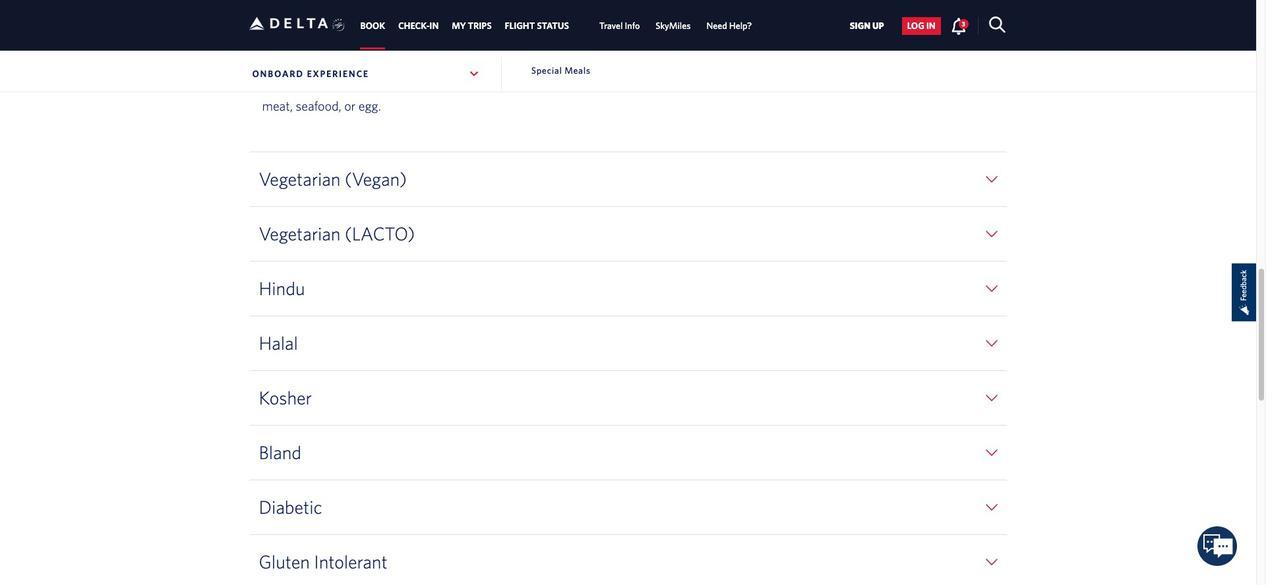 Task type: locate. For each thing, give the bounding box(es) containing it.
travel
[[600, 21, 623, 31]]

vegetarian (vegan) button
[[259, 168, 998, 191]]

this
[[262, 76, 285, 91], [811, 76, 834, 91]]

asian vegetarian button
[[259, 24, 998, 46]]

bland
[[259, 442, 301, 464]]

meat,
[[262, 98, 293, 114]]

1 horizontal spatial this
[[811, 76, 834, 91]]

(vegan)
[[345, 168, 407, 190]]

vegetarian (lacto) button
[[259, 223, 998, 246]]

gluten intolerant
[[259, 552, 388, 573]]

log
[[908, 21, 925, 31]]

contain
[[916, 76, 957, 91]]

3
[[962, 20, 966, 28]]

vegetarian for (vegan)
[[259, 168, 341, 190]]

diabetic button
[[259, 497, 998, 519]]

2 vertical spatial vegetarian
[[259, 223, 341, 245]]

is
[[288, 76, 297, 91]]

products.
[[757, 76, 808, 91]]

onboard
[[252, 69, 304, 79]]

check-in link
[[398, 14, 439, 38]]

0 vertical spatial vegetarian
[[307, 24, 388, 46]]

special meals
[[532, 65, 591, 76]]

this is a non-strict vegetarian meal, typically prepared indian style, with limited use of dairy products. this meal does not contain meat, seafood, or egg.
[[262, 76, 957, 114]]

vegetarian (vegan)
[[259, 168, 407, 190]]

2 this from the left
[[811, 76, 834, 91]]

vegetarian inside "vegetarian (vegan)" dropdown button
[[259, 168, 341, 190]]

this left is
[[262, 76, 285, 91]]

hindu
[[259, 278, 305, 300]]

vegetarian inside "vegetarian (lacto)" dropdown button
[[259, 223, 341, 245]]

vegetarian (lacto)
[[259, 223, 415, 245]]

check-in
[[398, 21, 439, 31]]

diabetic
[[259, 497, 322, 519]]

log in button
[[902, 17, 941, 35]]

info
[[625, 21, 640, 31]]

trips
[[468, 21, 492, 31]]

flight
[[505, 21, 535, 31]]

help?
[[730, 21, 752, 31]]

travel info
[[600, 21, 640, 31]]

sign up
[[850, 21, 884, 31]]

sign up link
[[845, 17, 890, 35]]

prepared
[[505, 76, 554, 91]]

onboard experience
[[252, 69, 369, 79]]

or
[[345, 98, 356, 114]]

check-
[[398, 21, 430, 31]]

halal button
[[259, 333, 998, 355]]

skymiles
[[656, 21, 691, 31]]

limited
[[651, 76, 689, 91]]

1 vertical spatial vegetarian
[[259, 168, 341, 190]]

egg.
[[359, 98, 381, 114]]

style,
[[593, 76, 621, 91]]

bland button
[[259, 442, 998, 465]]

1 this from the left
[[262, 76, 285, 91]]

status
[[537, 21, 569, 31]]

meal,
[[425, 76, 454, 91]]

book link
[[361, 14, 385, 38]]

not
[[895, 76, 913, 91]]

special
[[532, 65, 562, 76]]

skyteam image
[[332, 5, 345, 46]]

typically
[[457, 76, 502, 91]]

in
[[927, 21, 936, 31]]

log in
[[908, 21, 936, 31]]

tab list
[[354, 0, 760, 50]]

non-
[[309, 76, 335, 91]]

this left the meal
[[811, 76, 834, 91]]

vegetarian for (lacto)
[[259, 223, 341, 245]]

vegetarian
[[307, 24, 388, 46], [259, 168, 341, 190], [259, 223, 341, 245]]

use
[[692, 76, 711, 91]]

travel info link
[[600, 14, 640, 38]]

0 horizontal spatial this
[[262, 76, 285, 91]]

vegetarian inside asian vegetarian "dropdown button"
[[307, 24, 388, 46]]



Task type: vqa. For each thing, say whether or not it's contained in the screenshot.
option
no



Task type: describe. For each thing, give the bounding box(es) containing it.
asian
[[259, 24, 302, 46]]

asian vegetarian
[[259, 24, 388, 46]]

delta air lines image
[[249, 3, 328, 44]]

my trips
[[452, 21, 492, 31]]

seafood,
[[296, 98, 341, 114]]

message us image
[[1198, 527, 1238, 567]]

experience
[[307, 69, 369, 79]]

up
[[873, 21, 884, 31]]

strict
[[335, 76, 362, 91]]

my trips link
[[452, 14, 492, 38]]

onboard experience button
[[249, 57, 484, 90]]

gluten
[[259, 552, 310, 573]]

meal
[[837, 76, 863, 91]]

need
[[707, 21, 728, 31]]

with
[[625, 76, 648, 91]]

hindu button
[[259, 278, 998, 300]]

need help? link
[[707, 14, 752, 38]]

meals
[[565, 65, 591, 76]]

gluten intolerant button
[[259, 552, 998, 574]]

intolerant
[[314, 552, 388, 573]]

indian
[[557, 76, 590, 91]]

sign
[[850, 21, 871, 31]]

dairy
[[727, 76, 754, 91]]

kosher
[[259, 387, 312, 409]]

flight status link
[[505, 14, 569, 38]]

of
[[714, 76, 724, 91]]

my
[[452, 21, 466, 31]]

a
[[300, 76, 306, 91]]

flight status
[[505, 21, 569, 31]]

kosher button
[[259, 387, 998, 410]]

book
[[361, 21, 385, 31]]

tab list containing book
[[354, 0, 760, 50]]

need help?
[[707, 21, 752, 31]]

does
[[866, 76, 892, 91]]

vegetarian
[[365, 76, 422, 91]]

skymiles link
[[656, 14, 691, 38]]

halal
[[259, 333, 298, 354]]

3 link
[[951, 17, 969, 34]]

(lacto)
[[345, 223, 415, 245]]

in
[[430, 21, 439, 31]]



